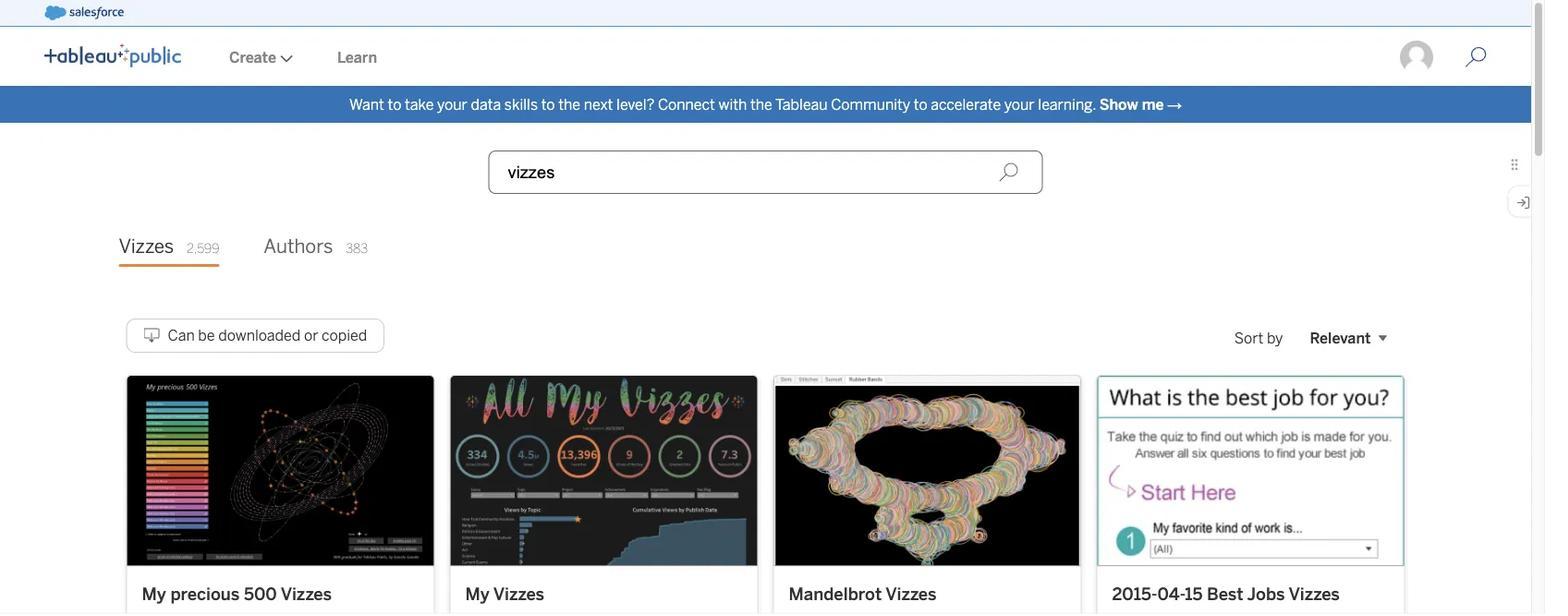 Task type: vqa. For each thing, say whether or not it's contained in the screenshot.
Featured element
no



Task type: describe. For each thing, give the bounding box(es) containing it.
community
[[831, 96, 910, 113]]

15
[[1185, 584, 1203, 605]]

500
[[244, 584, 277, 605]]

my vizzes link
[[465, 582, 743, 607]]

3 to from the left
[[914, 96, 928, 113]]

1 to from the left
[[388, 96, 401, 113]]

create
[[229, 49, 276, 66]]

→
[[1167, 96, 1182, 113]]

show me link
[[1100, 96, 1164, 113]]

learn link
[[315, 29, 399, 86]]

my for my vizzes
[[465, 584, 490, 605]]

with
[[719, 96, 747, 113]]

search image
[[999, 162, 1019, 183]]

copied
[[322, 327, 367, 345]]

level?
[[616, 96, 655, 113]]

go to search image
[[1443, 46, 1509, 68]]

2 the from the left
[[750, 96, 773, 113]]

tableau
[[775, 96, 828, 113]]

learning.
[[1038, 96, 1096, 113]]

or
[[304, 327, 318, 345]]

1 your from the left
[[437, 96, 468, 113]]

2,599
[[187, 241, 219, 256]]

2015-04-15 best jobs vizzes
[[1112, 584, 1340, 605]]

1 the from the left
[[558, 96, 580, 113]]

workbook thumbnail image for my vizzes
[[451, 376, 757, 566]]

2015-
[[1112, 584, 1158, 605]]

logo image
[[44, 43, 181, 67]]

sort
[[1235, 329, 1264, 347]]

relevant
[[1310, 329, 1371, 347]]

can be downloaded or copied button
[[126, 319, 385, 353]]



Task type: locate. For each thing, give the bounding box(es) containing it.
relevant button
[[1293, 319, 1405, 358]]

2 to from the left
[[541, 96, 555, 113]]

show
[[1100, 96, 1138, 113]]

best
[[1207, 584, 1244, 605]]

data
[[471, 96, 501, 113]]

my
[[142, 584, 166, 605], [465, 584, 490, 605]]

your left learning.
[[1005, 96, 1035, 113]]

383
[[346, 241, 368, 256]]

by
[[1267, 329, 1283, 347]]

my for my precious 500 vizzes
[[142, 584, 166, 605]]

0 horizontal spatial to
[[388, 96, 401, 113]]

the right with
[[750, 96, 773, 113]]

workbook thumbnail image for my precious 500 vizzes
[[127, 376, 434, 566]]

2 my from the left
[[465, 584, 490, 605]]

take
[[405, 96, 434, 113]]

workbook thumbnail image
[[127, 376, 434, 566], [451, 376, 757, 566], [774, 376, 1081, 566], [1098, 376, 1404, 566]]

Search input field
[[488, 151, 1043, 194]]

1 horizontal spatial my
[[465, 584, 490, 605]]

2 horizontal spatial to
[[914, 96, 928, 113]]

4 workbook thumbnail image from the left
[[1098, 376, 1404, 566]]

to left 'take'
[[388, 96, 401, 113]]

to left accelerate
[[914, 96, 928, 113]]

my precious 500 vizzes
[[142, 584, 332, 605]]

vizzes
[[119, 235, 174, 258], [281, 584, 332, 605], [493, 584, 544, 605], [886, 584, 937, 605], [1289, 584, 1340, 605]]

04-
[[1158, 584, 1185, 605]]

2 your from the left
[[1005, 96, 1035, 113]]

authors
[[264, 235, 333, 258]]

1 horizontal spatial the
[[750, 96, 773, 113]]

your right 'take'
[[437, 96, 468, 113]]

can be downloaded or copied
[[168, 327, 367, 345]]

1 horizontal spatial your
[[1005, 96, 1035, 113]]

0 horizontal spatial the
[[558, 96, 580, 113]]

sort by
[[1235, 329, 1283, 347]]

mandelbrot
[[789, 584, 882, 605]]

create button
[[207, 29, 315, 86]]

0 horizontal spatial my
[[142, 584, 166, 605]]

want
[[349, 96, 384, 113]]

1 workbook thumbnail image from the left
[[127, 376, 434, 566]]

mandelbrot vizzes link
[[789, 582, 1066, 607]]

next
[[584, 96, 613, 113]]

workbook thumbnail image for 2015-04-15 best jobs vizzes
[[1098, 376, 1404, 566]]

1 horizontal spatial to
[[541, 96, 555, 113]]

precious
[[170, 584, 240, 605]]

my precious 500 vizzes link
[[142, 582, 419, 607]]

learn
[[337, 49, 377, 66]]

connect
[[658, 96, 715, 113]]

the
[[558, 96, 580, 113], [750, 96, 773, 113]]

my vizzes
[[465, 584, 544, 605]]

mandelbrot vizzes
[[789, 584, 937, 605]]

to
[[388, 96, 401, 113], [541, 96, 555, 113], [914, 96, 928, 113]]

me
[[1142, 96, 1164, 113]]

3 workbook thumbnail image from the left
[[774, 376, 1081, 566]]

can
[[168, 327, 195, 345]]

workbook thumbnail image for mandelbrot vizzes
[[774, 376, 1081, 566]]

2 workbook thumbnail image from the left
[[451, 376, 757, 566]]

0 horizontal spatial your
[[437, 96, 468, 113]]

jobs
[[1247, 584, 1285, 605]]

the left next
[[558, 96, 580, 113]]

accelerate
[[931, 96, 1001, 113]]

want to take your data skills to the next level? connect with the tableau community to accelerate your learning. show me →
[[349, 96, 1182, 113]]

2015-04-15 best jobs vizzes link
[[1112, 582, 1390, 607]]

be
[[198, 327, 215, 345]]

downloaded
[[218, 327, 301, 345]]

john.smith1494 image
[[1398, 39, 1435, 76]]

to right the skills at the top of page
[[541, 96, 555, 113]]

1 my from the left
[[142, 584, 166, 605]]

skills
[[504, 96, 538, 113]]

your
[[437, 96, 468, 113], [1005, 96, 1035, 113]]

salesforce logo image
[[44, 6, 124, 20]]



